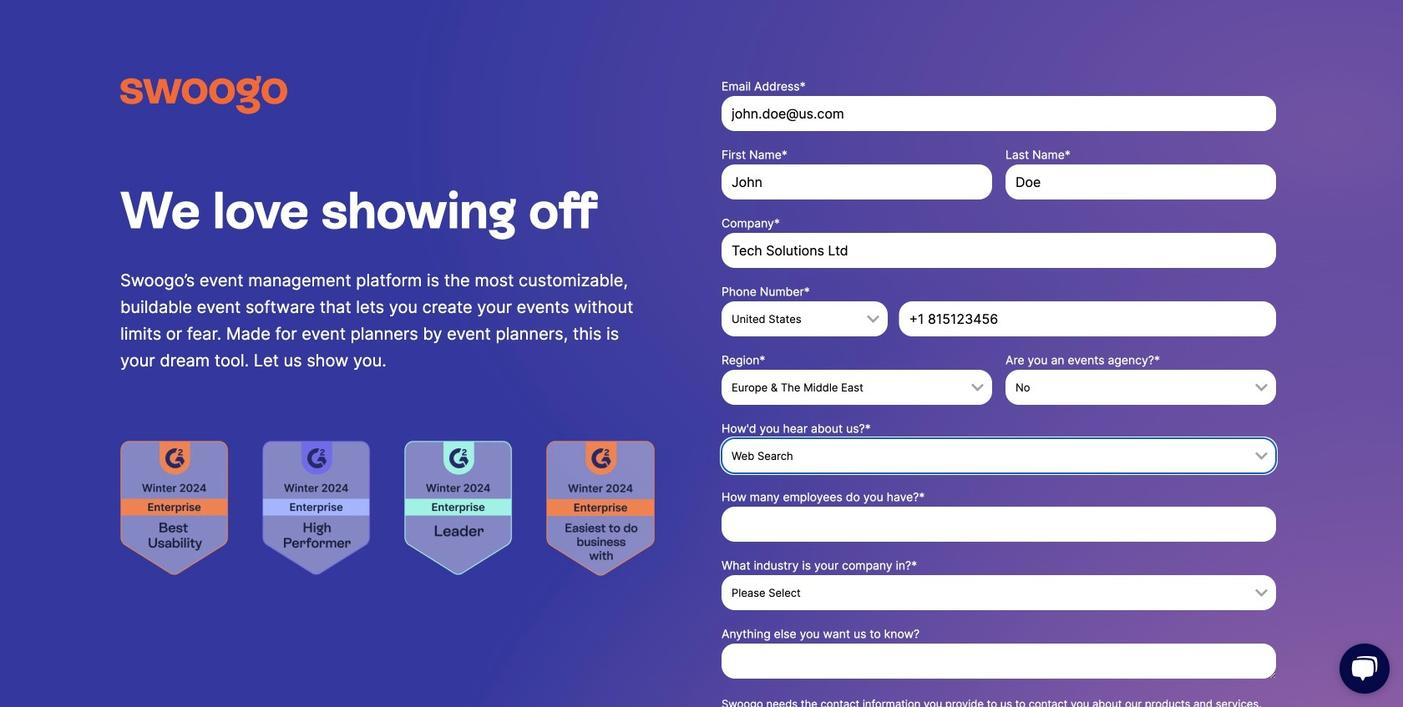 Task type: vqa. For each thing, say whether or not it's contained in the screenshot.
swoogo g2 review: enterprise leader image
yes



Task type: describe. For each thing, give the bounding box(es) containing it.
swoogo g2 review: enterprise high performer image
[[262, 441, 371, 575]]

swoogo g2 review: enterprise best usability image
[[120, 441, 229, 575]]

swoogo g2 review: enterprise leader image
[[404, 441, 513, 575]]

Work email address email field
[[722, 96, 1276, 131]]



Task type: locate. For each thing, give the bounding box(es) containing it.
None number field
[[722, 507, 1276, 542]]

Company name text field
[[722, 233, 1276, 268]]

swoogo g2 review: enterprises say swoogo is easy to do business with image
[[546, 441, 655, 576]]

chat widget region
[[1320, 627, 1403, 708]]

None telephone field
[[899, 302, 1276, 337]]

None text field
[[722, 165, 992, 200], [1006, 165, 1276, 200], [722, 644, 1276, 679], [722, 165, 992, 200], [1006, 165, 1276, 200], [722, 644, 1276, 679]]

dialog
[[0, 0, 1403, 708]]



